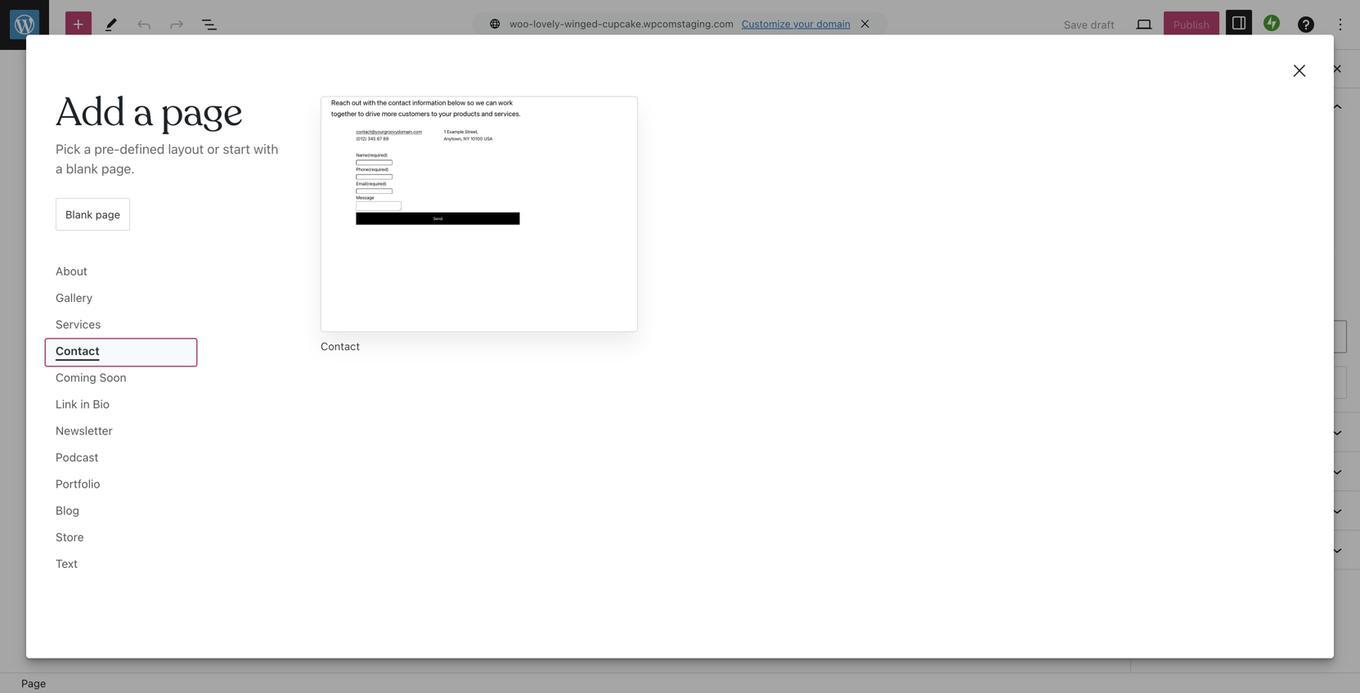 Task type: locate. For each thing, give the bounding box(es) containing it.
pick
[[56, 141, 81, 157]]

about button
[[46, 260, 196, 286]]

a up defined
[[134, 87, 153, 138]]

a right pick
[[84, 141, 91, 157]]

blog
[[56, 504, 79, 517]]

page
[[161, 87, 242, 138], [96, 208, 120, 221]]

2 vertical spatial a
[[56, 161, 63, 176]]

coming soon
[[56, 371, 126, 384]]

blank
[[65, 208, 93, 221]]

start
[[223, 141, 250, 157]]

page.
[[102, 161, 135, 176]]

save draft button
[[1055, 11, 1125, 38]]

1 horizontal spatial a
[[84, 141, 91, 157]]

0 horizontal spatial a
[[56, 161, 63, 176]]

contact button
[[46, 339, 196, 366]]

contact inside button
[[56, 344, 100, 358]]

a
[[134, 87, 153, 138], [84, 141, 91, 157], [56, 161, 63, 176]]

store
[[56, 530, 84, 544]]

defined
[[120, 141, 165, 157]]

pre-
[[94, 141, 120, 157]]

0 vertical spatial page
[[161, 87, 242, 138]]

coming
[[56, 371, 96, 384]]

page
[[21, 677, 46, 689]]

settings image
[[1230, 13, 1250, 33]]

text button
[[46, 552, 196, 579]]

0 horizontal spatial contact
[[56, 344, 100, 358]]

page up the or
[[161, 87, 242, 138]]

services
[[56, 318, 101, 331]]

blank
[[66, 161, 98, 176]]

draft
[[1091, 18, 1115, 31]]

your
[[794, 18, 814, 29]]

contact inside option
[[321, 340, 360, 352]]

menu
[[44, 258, 282, 580]]

0 horizontal spatial page
[[96, 208, 120, 221]]

contact
[[321, 340, 360, 352], [56, 344, 100, 358]]

1 horizontal spatial contact
[[321, 340, 360, 352]]

text
[[56, 557, 78, 571]]

page inside button
[[96, 208, 120, 221]]

1 vertical spatial page
[[96, 208, 120, 221]]

page right blank
[[96, 208, 120, 221]]

Pending review checkbox
[[1145, 270, 1161, 287]]

podcast button
[[46, 446, 196, 472]]

save draft
[[1065, 18, 1115, 31]]

1 horizontal spatial page
[[161, 87, 242, 138]]

a down pick
[[56, 161, 63, 176]]

winged-
[[565, 18, 603, 29]]

0 vertical spatial a
[[134, 87, 153, 138]]

menu containing about
[[44, 258, 282, 580]]

domain
[[817, 18, 851, 29]]



Task type: describe. For each thing, give the bounding box(es) containing it.
newsletter button
[[46, 419, 196, 446]]

woo-
[[510, 18, 534, 29]]

add a page pick a pre-defined layout or start with a blank page.
[[56, 87, 279, 176]]

undo image
[[134, 15, 154, 34]]

blog button
[[46, 499, 196, 526]]

with
[[254, 141, 279, 157]]

blank page
[[65, 208, 120, 221]]

gallery
[[56, 291, 93, 305]]

redo image
[[167, 15, 187, 34]]

portfolio
[[56, 477, 100, 491]]

editor content region
[[0, 50, 1131, 673]]

services button
[[46, 313, 196, 339]]

link in bio
[[56, 397, 110, 411]]

coming soon button
[[46, 366, 196, 393]]

store button
[[46, 526, 196, 552]]

layout
[[168, 141, 204, 157]]

add
[[56, 87, 125, 138]]

save
[[1065, 18, 1088, 31]]

1 vertical spatial a
[[84, 141, 91, 157]]

newsletter
[[56, 424, 113, 438]]

gallery button
[[46, 286, 196, 313]]

blank page button
[[56, 198, 130, 231]]

portfolio button
[[46, 472, 196, 499]]

page tab panel
[[1132, 88, 1361, 570]]

close settings image
[[1328, 59, 1348, 79]]

bio
[[93, 397, 110, 411]]

woo-lovely-winged-cupcake.wpcomstaging.com customize your domain
[[510, 18, 851, 29]]

add a page document
[[26, 35, 1335, 639]]

link
[[56, 397, 77, 411]]

page inside add a page pick a pre-defined layout or start with a blank page.
[[161, 87, 242, 138]]

lovely-
[[534, 18, 565, 29]]

or
[[207, 141, 220, 157]]

link in bio button
[[46, 393, 196, 419]]

close image
[[1291, 61, 1310, 80]]

customize your domain button
[[742, 18, 851, 29]]

in
[[80, 397, 90, 411]]

podcast
[[56, 451, 99, 464]]

2 horizontal spatial a
[[134, 87, 153, 138]]

cupcake.wpcomstaging.com
[[603, 18, 734, 29]]

contact option
[[321, 96, 638, 354]]

menu inside add a page document
[[44, 258, 282, 580]]

about
[[56, 264, 87, 278]]

customize
[[742, 18, 791, 29]]

soon
[[99, 371, 126, 384]]



Task type: vqa. For each thing, say whether or not it's contained in the screenshot.
Sites
no



